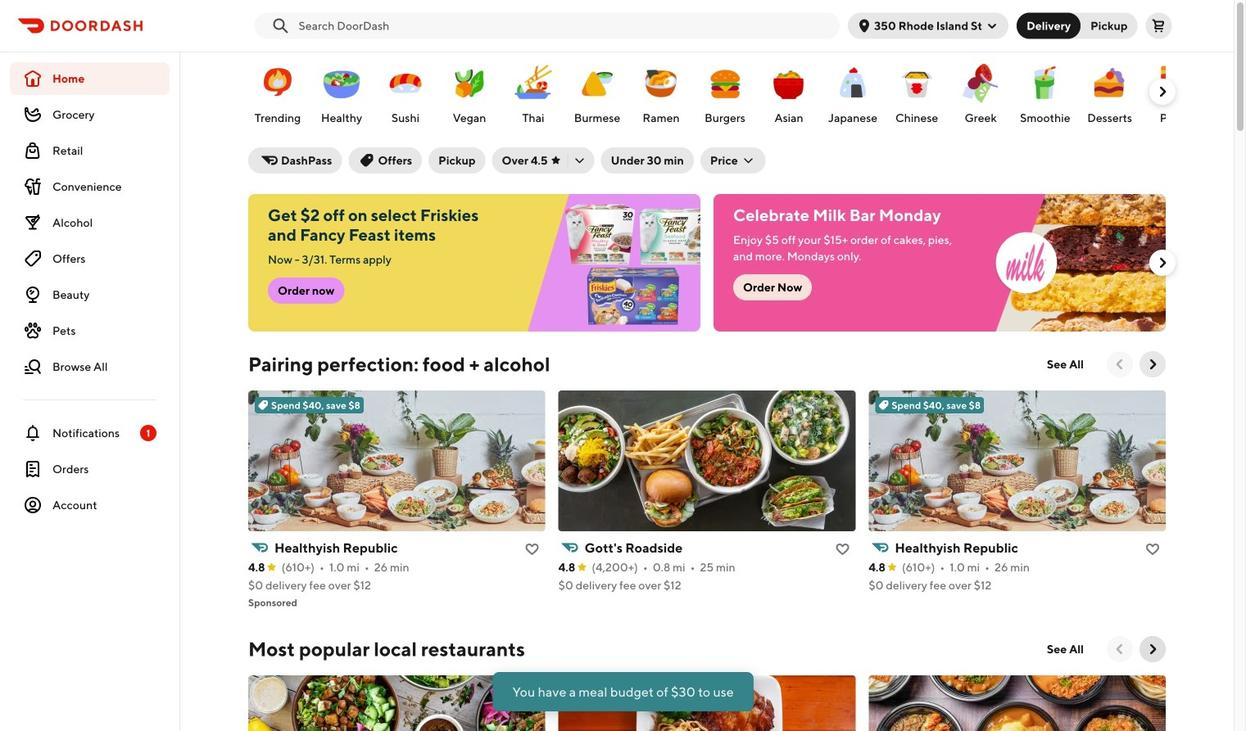 Task type: locate. For each thing, give the bounding box(es) containing it.
2 previous button of carousel image from the top
[[1112, 641, 1128, 658]]

previous button of carousel image for the bottommost next button of carousel icon
[[1112, 641, 1128, 658]]

0 vertical spatial previous button of carousel image
[[1112, 356, 1128, 373]]

None button
[[1017, 13, 1081, 39], [1071, 13, 1138, 39], [1017, 13, 1081, 39], [1071, 13, 1138, 39]]

2 vertical spatial next button of carousel image
[[1144, 641, 1161, 658]]

1 previous button of carousel image from the top
[[1112, 356, 1128, 373]]

1 vertical spatial previous button of carousel image
[[1112, 641, 1128, 658]]

toggle order method (delivery or pickup) option group
[[1017, 13, 1138, 39]]

previous button of carousel image
[[1112, 356, 1128, 373], [1112, 641, 1128, 658]]

previous button of carousel image for next button of carousel image
[[1112, 356, 1128, 373]]

1 vertical spatial next button of carousel image
[[1154, 255, 1171, 271]]

0 vertical spatial next button of carousel image
[[1154, 84, 1171, 100]]

next button of carousel image
[[1154, 84, 1171, 100], [1154, 255, 1171, 271], [1144, 641, 1161, 658]]

next button of carousel image
[[1144, 356, 1161, 373]]



Task type: vqa. For each thing, say whether or not it's contained in the screenshot.
bottom Next button of carousel icon
yes



Task type: describe. For each thing, give the bounding box(es) containing it.
Store search: begin typing to search for stores available on DoorDash text field
[[299, 18, 830, 34]]

0 items, open order cart image
[[1152, 19, 1165, 32]]



